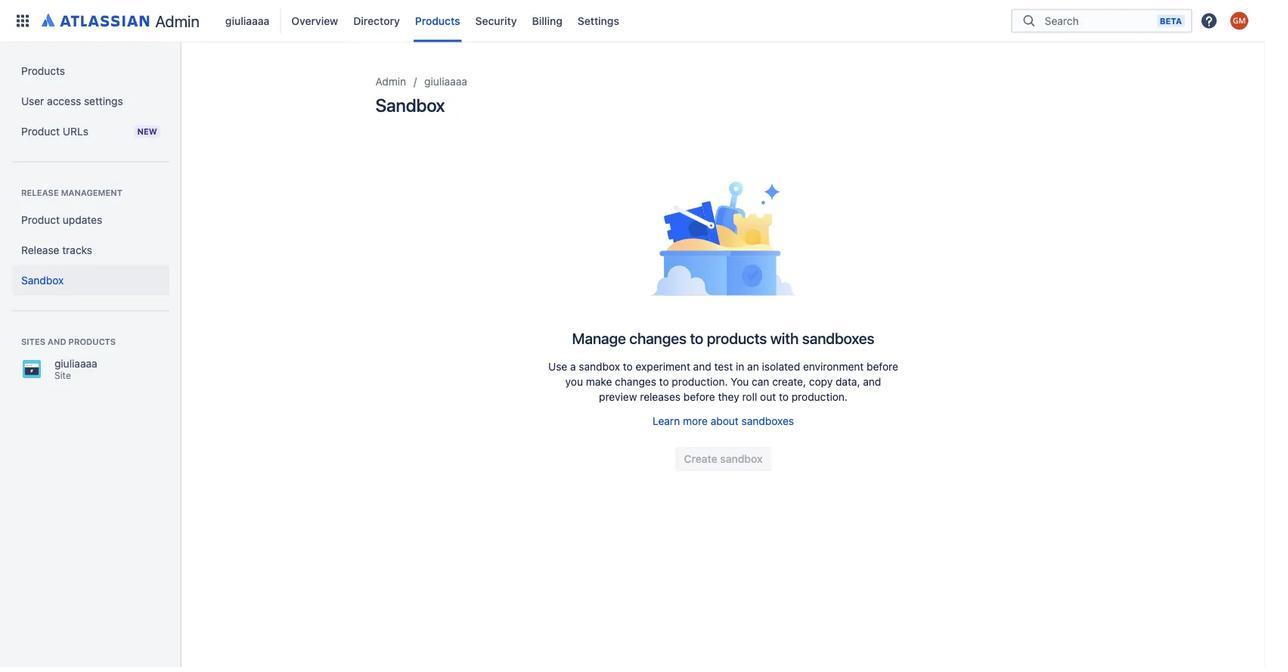 Task type: describe. For each thing, give the bounding box(es) containing it.
updates
[[63, 214, 102, 226]]

0 horizontal spatial giuliaaaa
[[54, 357, 97, 370]]

appswitcher icon image
[[14, 12, 32, 30]]

out
[[760, 391, 776, 403]]

about
[[711, 415, 739, 427]]

test
[[715, 360, 733, 373]]

settings
[[84, 95, 123, 107]]

0 horizontal spatial products link
[[12, 56, 169, 86]]

learn
[[653, 415, 680, 427]]

user access settings link
[[12, 86, 169, 117]]

1 vertical spatial sandbox
[[21, 274, 64, 287]]

account image
[[1231, 12, 1249, 30]]

0 vertical spatial admin link
[[36, 9, 206, 33]]

use a sandbox to experiment and test in an isolated environment before you make changes to production. you can create, copy data, and preview releases before they roll out to production.
[[549, 360, 899, 403]]

directory
[[353, 14, 400, 27]]

sandbox
[[579, 360, 620, 373]]

copy
[[809, 376, 833, 388]]

data,
[[836, 376, 861, 388]]

release for release tracks
[[21, 244, 59, 256]]

directory link
[[349, 9, 405, 33]]

settings link
[[573, 9, 624, 33]]

they
[[718, 391, 740, 403]]

learn more about sandboxes link
[[653, 415, 794, 427]]

security link
[[471, 9, 522, 33]]

overview
[[292, 14, 338, 27]]

1 vertical spatial before
[[684, 391, 715, 403]]

roll
[[742, 391, 758, 403]]

isolated
[[762, 360, 801, 373]]

0 horizontal spatial giuliaaaa link
[[221, 9, 274, 33]]

product for product urls
[[21, 125, 60, 138]]

release for release management
[[21, 188, 59, 198]]

to right sandbox
[[623, 360, 633, 373]]

billing link
[[528, 9, 567, 33]]

giuliaaaa for bottommost giuliaaaa link
[[425, 75, 467, 88]]

release management
[[21, 188, 122, 198]]

an
[[748, 360, 759, 373]]

beta
[[1160, 16, 1182, 26]]

security
[[476, 14, 517, 27]]

can
[[752, 376, 770, 388]]

product urls
[[21, 125, 89, 138]]

products inside global navigation element
[[415, 14, 460, 27]]

changes inside use a sandbox to experiment and test in an isolated environment before you make changes to production. you can create, copy data, and preview releases before they roll out to production.
[[615, 376, 657, 388]]

1 vertical spatial products
[[21, 65, 65, 77]]

to up experiment
[[690, 329, 704, 347]]

0 vertical spatial changes
[[630, 329, 687, 347]]

product for product updates
[[21, 214, 60, 226]]

sites and products
[[21, 337, 116, 347]]

help icon image
[[1201, 12, 1219, 30]]

you
[[566, 376, 583, 388]]

preview
[[599, 391, 637, 403]]

use
[[549, 360, 568, 373]]

1 horizontal spatial products link
[[411, 9, 465, 33]]



Task type: vqa. For each thing, say whether or not it's contained in the screenshot.
copy
yes



Task type: locate. For each thing, give the bounding box(es) containing it.
1 vertical spatial product
[[21, 214, 60, 226]]

1 vertical spatial production.
[[792, 391, 848, 403]]

changes up preview
[[615, 376, 657, 388]]

in
[[736, 360, 745, 373]]

product inside product updates link
[[21, 214, 60, 226]]

1 vertical spatial release
[[21, 244, 59, 256]]

2 horizontal spatial and
[[863, 376, 882, 388]]

products link
[[411, 9, 465, 33], [12, 56, 169, 86]]

1 vertical spatial admin
[[376, 75, 406, 88]]

before up more
[[684, 391, 715, 403]]

1 vertical spatial giuliaaaa
[[425, 75, 467, 88]]

2 horizontal spatial giuliaaaa
[[425, 75, 467, 88]]

0 vertical spatial before
[[867, 360, 899, 373]]

giuliaaaa
[[225, 14, 270, 27], [425, 75, 467, 88], [54, 357, 97, 370]]

0 vertical spatial sandboxes
[[802, 329, 875, 347]]

make
[[586, 376, 612, 388]]

release tracks
[[21, 244, 92, 256]]

1 horizontal spatial giuliaaaa link
[[425, 73, 467, 91]]

site
[[54, 370, 71, 381]]

0 vertical spatial and
[[48, 337, 66, 347]]

before
[[867, 360, 899, 373], [684, 391, 715, 403]]

2 vertical spatial and
[[863, 376, 882, 388]]

a
[[570, 360, 576, 373]]

1 horizontal spatial giuliaaaa
[[225, 14, 270, 27]]

more
[[683, 415, 708, 427]]

changes up experiment
[[630, 329, 687, 347]]

1 vertical spatial sandboxes
[[742, 415, 794, 427]]

sandboxes
[[802, 329, 875, 347], [742, 415, 794, 427]]

1 horizontal spatial sandboxes
[[802, 329, 875, 347]]

0 horizontal spatial admin
[[155, 11, 200, 30]]

sandbox link
[[12, 266, 169, 296]]

1 vertical spatial admin link
[[376, 73, 406, 91]]

atlassian image
[[42, 11, 149, 29], [42, 11, 149, 29]]

learn more about sandboxes
[[653, 415, 794, 427]]

1 release from the top
[[21, 188, 59, 198]]

2 vertical spatial giuliaaaa
[[54, 357, 97, 370]]

environment
[[803, 360, 864, 373]]

settings
[[578, 14, 619, 27]]

production. down copy
[[792, 391, 848, 403]]

0 vertical spatial product
[[21, 125, 60, 138]]

0 vertical spatial production.
[[672, 376, 728, 388]]

and
[[48, 337, 66, 347], [693, 360, 712, 373], [863, 376, 882, 388]]

0 horizontal spatial and
[[48, 337, 66, 347]]

user access settings
[[21, 95, 123, 107]]

sandboxes down out
[[742, 415, 794, 427]]

before right environment
[[867, 360, 899, 373]]

0 vertical spatial sandbox
[[376, 95, 445, 116]]

products up in
[[707, 329, 767, 347]]

giuliaaaa site
[[54, 357, 97, 381]]

product updates
[[21, 214, 102, 226]]

and right data,
[[863, 376, 882, 388]]

0 horizontal spatial admin link
[[36, 9, 206, 33]]

1 horizontal spatial admin link
[[376, 73, 406, 91]]

1 product from the top
[[21, 125, 60, 138]]

0 vertical spatial products
[[415, 14, 460, 27]]

sandbox
[[376, 95, 445, 116], [21, 274, 64, 287]]

experiment
[[636, 360, 691, 373]]

new
[[137, 127, 157, 137]]

1 vertical spatial and
[[693, 360, 712, 373]]

admin inside global navigation element
[[155, 11, 200, 30]]

admin up toggle navigation image
[[155, 11, 200, 30]]

1 horizontal spatial and
[[693, 360, 712, 373]]

admin
[[155, 11, 200, 30], [376, 75, 406, 88]]

1 vertical spatial giuliaaaa link
[[425, 73, 467, 91]]

0 vertical spatial admin
[[155, 11, 200, 30]]

release inside release tracks link
[[21, 244, 59, 256]]

1 horizontal spatial before
[[867, 360, 899, 373]]

product down user
[[21, 125, 60, 138]]

release up product updates
[[21, 188, 59, 198]]

admin banner
[[0, 0, 1266, 42]]

changes
[[630, 329, 687, 347], [615, 376, 657, 388]]

toggle navigation image
[[166, 61, 200, 91]]

2 product from the top
[[21, 214, 60, 226]]

urls
[[63, 125, 89, 138]]

to right out
[[779, 391, 789, 403]]

release left the tracks
[[21, 244, 59, 256]]

management
[[61, 188, 122, 198]]

2 release from the top
[[21, 244, 59, 256]]

product
[[21, 125, 60, 138], [21, 214, 60, 226]]

0 horizontal spatial sandbox
[[21, 274, 64, 287]]

0 horizontal spatial products
[[68, 337, 116, 347]]

access
[[47, 95, 81, 107]]

production. down test
[[672, 376, 728, 388]]

release
[[21, 188, 59, 198], [21, 244, 59, 256]]

search icon image
[[1021, 13, 1039, 28]]

admin down directory link
[[376, 75, 406, 88]]

0 horizontal spatial sandboxes
[[742, 415, 794, 427]]

product updates link
[[12, 205, 169, 235]]

1 horizontal spatial products
[[707, 329, 767, 347]]

manage changes to products with sandboxes
[[572, 329, 875, 347]]

0 vertical spatial giuliaaaa
[[225, 14, 270, 27]]

1 horizontal spatial production.
[[792, 391, 848, 403]]

products up giuliaaaa site
[[68, 337, 116, 347]]

products left security
[[415, 14, 460, 27]]

tracks
[[62, 244, 92, 256]]

products
[[707, 329, 767, 347], [68, 337, 116, 347]]

with
[[771, 329, 799, 347]]

1 vertical spatial products link
[[12, 56, 169, 86]]

production.
[[672, 376, 728, 388], [792, 391, 848, 403]]

to down experiment
[[659, 376, 669, 388]]

releases
[[640, 391, 681, 403]]

products link left security link
[[411, 9, 465, 33]]

1 vertical spatial changes
[[615, 376, 657, 388]]

0 vertical spatial release
[[21, 188, 59, 198]]

0 horizontal spatial products
[[21, 65, 65, 77]]

0 horizontal spatial production.
[[672, 376, 728, 388]]

admin link
[[36, 9, 206, 33], [376, 73, 406, 91]]

to
[[690, 329, 704, 347], [623, 360, 633, 373], [659, 376, 669, 388], [779, 391, 789, 403]]

manage
[[572, 329, 626, 347]]

sandboxes up environment
[[802, 329, 875, 347]]

0 vertical spatial giuliaaaa link
[[221, 9, 274, 33]]

0 horizontal spatial before
[[684, 391, 715, 403]]

user
[[21, 95, 44, 107]]

giuliaaaa for the left giuliaaaa link
[[225, 14, 270, 27]]

giuliaaaa link
[[221, 9, 274, 33], [425, 73, 467, 91]]

products link up settings
[[12, 56, 169, 86]]

1 horizontal spatial sandbox
[[376, 95, 445, 116]]

create,
[[773, 376, 806, 388]]

overview link
[[287, 9, 343, 33]]

products up user
[[21, 65, 65, 77]]

release tracks link
[[12, 235, 169, 266]]

you
[[731, 376, 749, 388]]

billing
[[532, 14, 563, 27]]

products
[[415, 14, 460, 27], [21, 65, 65, 77]]

global navigation element
[[9, 0, 1011, 42]]

and left test
[[693, 360, 712, 373]]

product up release tracks
[[21, 214, 60, 226]]

sites
[[21, 337, 45, 347]]

Search field
[[1041, 7, 1157, 34]]

and right sites
[[48, 337, 66, 347]]

giuliaaaa inside global navigation element
[[225, 14, 270, 27]]

1 horizontal spatial products
[[415, 14, 460, 27]]

1 horizontal spatial admin
[[376, 75, 406, 88]]

0 vertical spatial products link
[[411, 9, 465, 33]]



